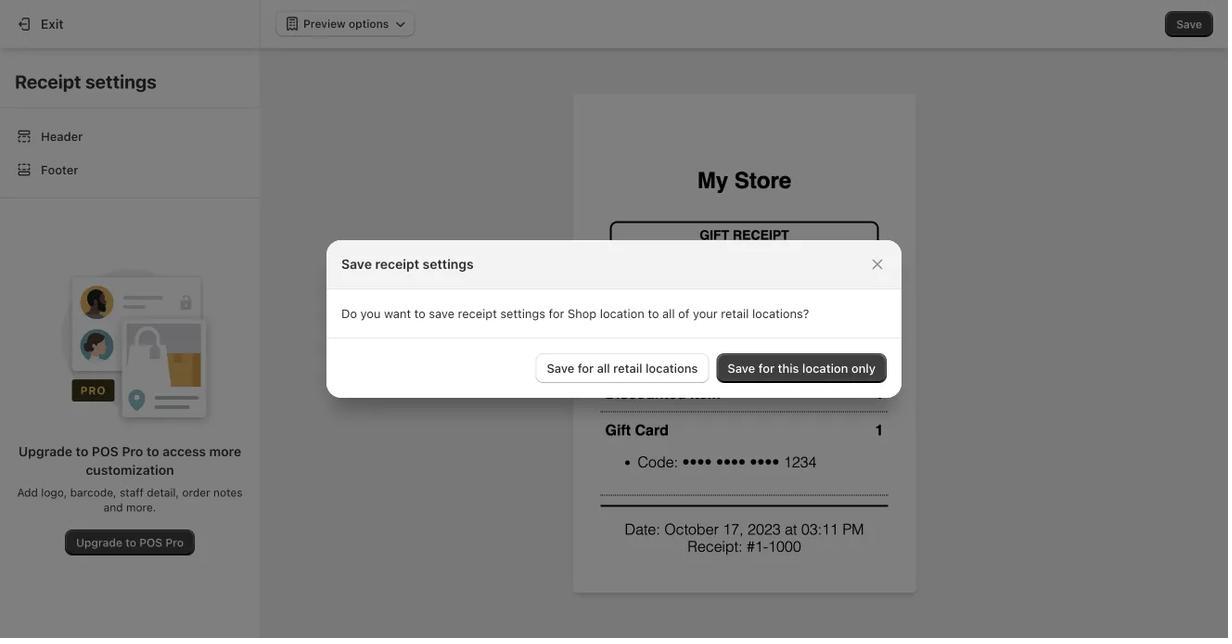 Task type: vqa. For each thing, say whether or not it's contained in the screenshot.
Save Receipt Settings
yes



Task type: locate. For each thing, give the bounding box(es) containing it.
settings
[[423, 256, 474, 272]]

save receipt settings
[[341, 256, 474, 272]]

receipt
[[375, 256, 419, 272]]



Task type: describe. For each thing, give the bounding box(es) containing it.
save
[[341, 256, 372, 272]]

save receipt settings dialog
[[0, 240, 1228, 398]]



